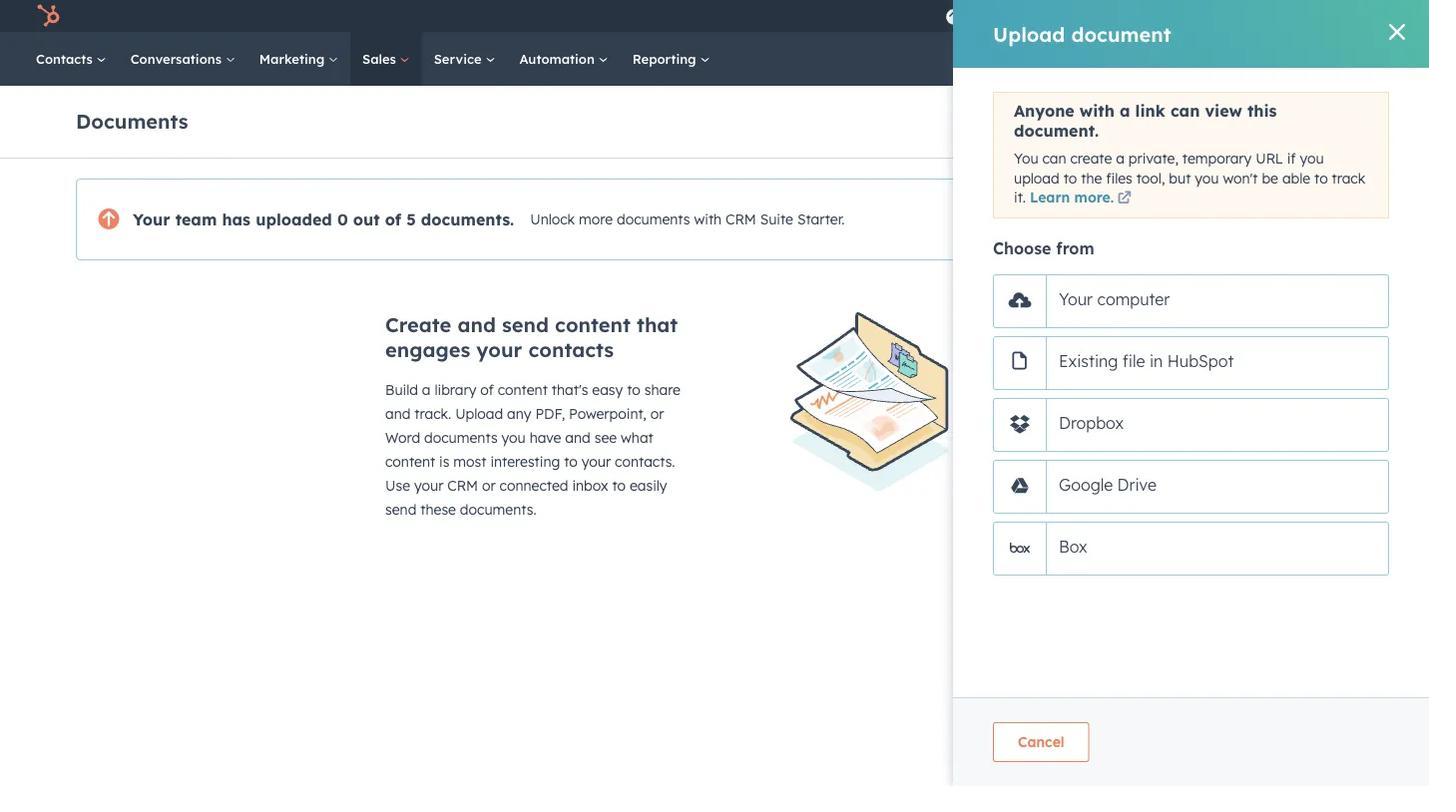 Task type: vqa. For each thing, say whether or not it's contained in the screenshot.
Press to sort. image related to 2nd Press to sort. element
no



Task type: locate. For each thing, give the bounding box(es) containing it.
choose
[[993, 238, 1052, 258]]

and right create at the left top of the page
[[458, 312, 496, 337]]

1 vertical spatial your
[[1059, 289, 1093, 309]]

powerpoint,
[[569, 405, 647, 423]]

1 vertical spatial documents
[[424, 429, 498, 447]]

your down from
[[1059, 289, 1093, 309]]

your
[[133, 210, 170, 230], [1059, 289, 1093, 309]]

marketing link
[[247, 32, 350, 86]]

contacts
[[529, 337, 614, 362]]

1 horizontal spatial your
[[477, 337, 522, 362]]

menu
[[934, 0, 1406, 39]]

drive
[[1118, 475, 1157, 495]]

of right out
[[385, 210, 401, 230]]

1 vertical spatial or
[[482, 477, 496, 495]]

help button
[[1121, 0, 1155, 32]]

1 horizontal spatial upload
[[993, 21, 1066, 46]]

your inside option
[[1059, 289, 1093, 309]]

1 vertical spatial 5
[[406, 210, 416, 230]]

1 horizontal spatial and
[[458, 312, 496, 337]]

1 horizontal spatial document
[[1280, 114, 1337, 129]]

file
[[1123, 351, 1146, 371]]

0 vertical spatial your
[[133, 210, 170, 230]]

0 vertical spatial a
[[1120, 101, 1131, 121]]

crm
[[726, 211, 757, 228], [448, 477, 478, 495]]

0 vertical spatial of
[[1007, 113, 1021, 130]]

5 right out
[[406, 210, 416, 230]]

notifications button
[[1197, 0, 1231, 32]]

1 vertical spatial your
[[582, 453, 611, 471]]

crm left suite
[[726, 211, 757, 228]]

0 vertical spatial send
[[502, 312, 549, 337]]

0 horizontal spatial your
[[133, 210, 170, 230]]

0 horizontal spatial with
[[694, 211, 722, 228]]

1 vertical spatial you
[[1195, 169, 1219, 187]]

can up upload
[[1043, 150, 1067, 167]]

0 horizontal spatial upgrade
[[968, 9, 1024, 26]]

connected
[[500, 477, 569, 495]]

0 vertical spatial upload
[[993, 21, 1066, 46]]

0 horizontal spatial of
[[385, 210, 401, 230]]

word
[[385, 429, 420, 447]]

new
[[1128, 114, 1153, 129]]

and
[[458, 312, 496, 337], [385, 405, 411, 423], [565, 429, 591, 447]]

1 horizontal spatial 0
[[995, 113, 1003, 130]]

and down build
[[385, 405, 411, 423]]

folder
[[1157, 114, 1189, 129]]

1 horizontal spatial of
[[480, 381, 494, 399]]

upgrade
[[968, 9, 1024, 26], [1248, 211, 1308, 228]]

2 vertical spatial and
[[565, 429, 591, 447]]

you
[[1300, 150, 1325, 167], [1195, 169, 1219, 187], [502, 429, 526, 447]]

or down share
[[651, 405, 664, 423]]

document.
[[1014, 121, 1099, 141]]

upgrade down be
[[1248, 211, 1308, 228]]

or down most
[[482, 477, 496, 495]]

your up any
[[477, 337, 522, 362]]

to right inbox
[[612, 477, 626, 495]]

settings link
[[1155, 0, 1197, 32]]

can inside the anyone with a link can view this document.
[[1171, 101, 1200, 121]]

more.
[[1075, 189, 1114, 206]]

1 horizontal spatial 5
[[1025, 113, 1033, 130]]

your
[[477, 337, 522, 362], [582, 453, 611, 471], [414, 477, 444, 495]]

send down use
[[385, 501, 417, 519]]

unlock more documents with crm suite starter.
[[530, 211, 845, 228]]

0 horizontal spatial documents
[[424, 429, 498, 447]]

0 horizontal spatial 5
[[406, 210, 416, 230]]

search image
[[1384, 50, 1402, 68]]

documents.
[[421, 210, 514, 230], [460, 501, 537, 519]]

share
[[645, 381, 681, 399]]

documents up most
[[424, 429, 498, 447]]

learn more.
[[1030, 189, 1114, 206]]

upload document
[[993, 21, 1172, 46], [1235, 114, 1337, 129]]

of right library
[[480, 381, 494, 399]]

2 vertical spatial content
[[385, 453, 435, 471]]

2 vertical spatial a
[[422, 381, 431, 399]]

documents. inside build a library of content that's easy to share and track. upload any pdf, powerpoint, or word documents you have and see what content is most interesting to your contacts. use your crm or connected inbox to easily send these documents.
[[460, 501, 537, 519]]

1 horizontal spatial crm
[[726, 211, 757, 228]]

2 horizontal spatial and
[[565, 429, 591, 447]]

tara schultz image
[[1243, 7, 1261, 25]]

0 horizontal spatial upload document
[[993, 21, 1172, 46]]

1 vertical spatial can
[[1043, 150, 1067, 167]]

0 vertical spatial documents.
[[421, 210, 514, 230]]

more
[[579, 211, 613, 228]]

1 vertical spatial document
[[1280, 114, 1337, 129]]

link opens in a new window image
[[1118, 190, 1132, 209], [1118, 192, 1132, 206]]

0 vertical spatial crm
[[726, 211, 757, 228]]

0 horizontal spatial 0
[[337, 210, 348, 230]]

a inside the you can create a private, temporary url if you upload to the files tool, but you won't be able to track it.
[[1116, 150, 1125, 167]]

0 vertical spatial 0
[[995, 113, 1003, 130]]

content up any
[[498, 381, 548, 399]]

library
[[435, 381, 477, 399]]

2 horizontal spatial content
[[555, 312, 631, 337]]

2 horizontal spatial upload
[[1235, 114, 1276, 129]]

2 horizontal spatial of
[[1007, 113, 1021, 130]]

0 left anyone
[[995, 113, 1003, 130]]

0 vertical spatial your
[[477, 337, 522, 362]]

0 vertical spatial upload document
[[993, 21, 1172, 46]]

0 horizontal spatial your
[[414, 477, 444, 495]]

crm down most
[[448, 477, 478, 495]]

studios
[[1330, 7, 1376, 24]]

upload left marketplaces icon at the top right of the page
[[993, 21, 1066, 46]]

content down word at the bottom
[[385, 453, 435, 471]]

menu containing apoptosis studios
[[934, 0, 1406, 39]]

0 vertical spatial with
[[1080, 101, 1115, 121]]

0 vertical spatial or
[[651, 405, 664, 423]]

0 vertical spatial document
[[1072, 21, 1172, 46]]

you right if
[[1300, 150, 1325, 167]]

hubspot
[[1168, 351, 1234, 371]]

5 inside documents banner
[[1025, 113, 1033, 130]]

0 vertical spatial upgrade
[[968, 9, 1024, 26]]

upload
[[1014, 169, 1060, 187]]

your up these
[[414, 477, 444, 495]]

0 vertical spatial 5
[[1025, 113, 1033, 130]]

documents right more
[[617, 211, 690, 228]]

1 vertical spatial content
[[498, 381, 548, 399]]

your team has uploaded 0 out of 5 documents.
[[133, 210, 514, 230]]

your left team
[[133, 210, 170, 230]]

settings image
[[1167, 9, 1185, 27]]

2 vertical spatial you
[[502, 429, 526, 447]]

your up inbox
[[582, 453, 611, 471]]

1 horizontal spatial your
[[1059, 289, 1093, 309]]

to right easy at the left of the page
[[627, 381, 641, 399]]

1 vertical spatial documents.
[[460, 501, 537, 519]]

upgrade link
[[1223, 200, 1333, 240]]

0 vertical spatial can
[[1171, 101, 1200, 121]]

upgrade image
[[946, 9, 964, 27]]

hubspot link
[[24, 4, 75, 28]]

unlock
[[530, 211, 575, 228]]

2 horizontal spatial you
[[1300, 150, 1325, 167]]

0 vertical spatial you
[[1300, 150, 1325, 167]]

1 vertical spatial crm
[[448, 477, 478, 495]]

won't
[[1223, 169, 1258, 187]]

documents banner
[[76, 100, 1354, 138]]

send up any
[[502, 312, 549, 337]]

to
[[1064, 169, 1077, 187], [1315, 169, 1328, 187], [627, 381, 641, 399], [564, 453, 578, 471], [612, 477, 626, 495]]

a right build
[[422, 381, 431, 399]]

1 horizontal spatial content
[[498, 381, 548, 399]]

anyone
[[1014, 101, 1075, 121]]

url
[[1256, 150, 1284, 167]]

content inside create and send content that engages your contacts
[[555, 312, 631, 337]]

contacts.
[[615, 453, 675, 471]]

any
[[507, 405, 532, 423]]

upgrade right upgrade icon
[[968, 9, 1024, 26]]

1 horizontal spatial upload document
[[1235, 114, 1337, 129]]

1 vertical spatial and
[[385, 405, 411, 423]]

0 vertical spatial content
[[555, 312, 631, 337]]

with left new
[[1080, 101, 1115, 121]]

upload down library
[[455, 405, 503, 423]]

5
[[1025, 113, 1033, 130], [406, 210, 416, 230]]

content left that
[[555, 312, 631, 337]]

upload inside build a library of content that's easy to share and track. upload any pdf, powerpoint, or word documents you have and see what content is most interesting to your contacts. use your crm or connected inbox to easily send these documents.
[[455, 405, 503, 423]]

documents
[[617, 211, 690, 228], [424, 429, 498, 447]]

2 link opens in a new window image from the top
[[1118, 192, 1132, 206]]

0 vertical spatial documents
[[617, 211, 690, 228]]

create
[[1071, 150, 1112, 167]]

document
[[1072, 21, 1172, 46], [1280, 114, 1337, 129]]

1 vertical spatial upload
[[1235, 114, 1276, 129]]

Your computer checkbox
[[993, 274, 1390, 328]]

0 horizontal spatial upload
[[455, 405, 503, 423]]

document inside button
[[1280, 114, 1337, 129]]

help image
[[1129, 9, 1147, 27]]

upload
[[993, 21, 1066, 46], [1235, 114, 1276, 129], [455, 405, 503, 423]]

1 horizontal spatial send
[[502, 312, 549, 337]]

upload up url at the right of the page
[[1235, 114, 1276, 129]]

starter.
[[798, 211, 845, 228]]

send inside create and send content that engages your contacts
[[502, 312, 549, 337]]

0 horizontal spatial send
[[385, 501, 417, 519]]

documents. down connected
[[460, 501, 537, 519]]

1 vertical spatial upload document
[[1235, 114, 1337, 129]]

documents. left unlock
[[421, 210, 514, 230]]

Search HubSpot search field
[[1149, 42, 1394, 76]]

1 horizontal spatial upgrade
[[1248, 211, 1308, 228]]

1 horizontal spatial with
[[1080, 101, 1115, 121]]

of up you
[[1007, 113, 1021, 130]]

0 horizontal spatial you
[[502, 429, 526, 447]]

can right link
[[1171, 101, 1200, 121]]

a left link
[[1120, 101, 1131, 121]]

team
[[175, 210, 217, 230]]

and left see
[[565, 429, 591, 447]]

from
[[1057, 238, 1095, 258]]

with left suite
[[694, 211, 722, 228]]

1 vertical spatial send
[[385, 501, 417, 519]]

1 vertical spatial a
[[1116, 150, 1125, 167]]

you down any
[[502, 429, 526, 447]]

upload document button
[[1218, 106, 1354, 138]]

1 vertical spatial upgrade
[[1248, 211, 1308, 228]]

1 horizontal spatial can
[[1171, 101, 1200, 121]]

2 vertical spatial of
[[480, 381, 494, 399]]

a up files
[[1116, 150, 1125, 167]]

you inside build a library of content that's easy to share and track. upload any pdf, powerpoint, or word documents you have and see what content is most interesting to your contacts. use your crm or connected inbox to easily send these documents.
[[502, 429, 526, 447]]

computer
[[1098, 289, 1170, 309]]

0
[[995, 113, 1003, 130], [337, 210, 348, 230]]

0 horizontal spatial crm
[[448, 477, 478, 495]]

you down temporary
[[1195, 169, 1219, 187]]

0 horizontal spatial or
[[482, 477, 496, 495]]

out
[[353, 210, 380, 230]]

service
[[434, 50, 486, 67]]

calling icon image
[[1048, 10, 1066, 28]]

0 horizontal spatial can
[[1043, 150, 1067, 167]]

of inside documents banner
[[1007, 113, 1021, 130]]

0 left out
[[337, 210, 348, 230]]

2 horizontal spatial your
[[582, 453, 611, 471]]

0 vertical spatial and
[[458, 312, 496, 337]]

use
[[385, 477, 410, 495]]

a
[[1120, 101, 1131, 121], [1116, 150, 1125, 167], [422, 381, 431, 399]]

content
[[555, 312, 631, 337], [498, 381, 548, 399], [385, 453, 435, 471]]

that
[[637, 312, 678, 337]]

5 left created
[[1025, 113, 1033, 130]]

but
[[1169, 169, 1191, 187]]

2 vertical spatial upload
[[455, 405, 503, 423]]

interesting
[[491, 453, 560, 471]]



Task type: describe. For each thing, give the bounding box(es) containing it.
search button
[[1374, 42, 1412, 76]]

in
[[1150, 351, 1163, 371]]

automation
[[520, 50, 599, 67]]

cancel button
[[993, 723, 1090, 763]]

temporary
[[1183, 150, 1252, 167]]

apoptosis
[[1265, 7, 1326, 24]]

0 of 5 created
[[995, 113, 1087, 130]]

0 horizontal spatial content
[[385, 453, 435, 471]]

if
[[1288, 150, 1296, 167]]

dropbox
[[1059, 413, 1124, 433]]

track.
[[415, 405, 451, 423]]

most
[[454, 453, 487, 471]]

build a library of content that's easy to share and track. upload any pdf, powerpoint, or word documents you have and see what content is most interesting to your contacts. use your crm or connected inbox to easily send these documents.
[[385, 381, 681, 519]]

close image
[[1390, 24, 1406, 40]]

a inside the anyone with a link can view this document.
[[1120, 101, 1131, 121]]

1 horizontal spatial you
[[1195, 169, 1219, 187]]

google
[[1059, 475, 1113, 495]]

reporting link
[[621, 32, 722, 86]]

that's
[[552, 381, 588, 399]]

existing
[[1059, 351, 1118, 371]]

view
[[1205, 101, 1243, 121]]

you
[[1014, 150, 1039, 167]]

conversations
[[130, 50, 225, 67]]

link
[[1136, 101, 1166, 121]]

sales
[[362, 50, 400, 67]]

to up inbox
[[564, 453, 578, 471]]

contacts
[[36, 50, 97, 67]]

Box checkbox
[[993, 522, 1390, 576]]

2 vertical spatial your
[[414, 477, 444, 495]]

notifications image
[[1205, 9, 1223, 27]]

and inside create and send content that engages your contacts
[[458, 312, 496, 337]]

track
[[1332, 169, 1366, 187]]

1 vertical spatial 0
[[337, 210, 348, 230]]

apoptosis studios button
[[1231, 0, 1406, 32]]

Dropbox checkbox
[[993, 398, 1390, 452]]

calling icon button
[[1040, 2, 1074, 31]]

these
[[421, 501, 456, 519]]

1 vertical spatial of
[[385, 210, 401, 230]]

send inside build a library of content that's easy to share and track. upload any pdf, powerpoint, or word documents you have and see what content is most interesting to your contacts. use your crm or connected inbox to easily send these documents.
[[385, 501, 417, 519]]

1 horizontal spatial documents
[[617, 211, 690, 228]]

inbox
[[572, 477, 608, 495]]

choose from
[[993, 238, 1095, 258]]

Google Drive checkbox
[[993, 460, 1390, 514]]

easy
[[592, 381, 623, 399]]

upload document inside button
[[1235, 114, 1337, 129]]

of inside build a library of content that's easy to share and track. upload any pdf, powerpoint, or word documents you have and see what content is most interesting to your contacts. use your crm or connected inbox to easily send these documents.
[[480, 381, 494, 399]]

be
[[1262, 169, 1279, 187]]

engages
[[385, 337, 470, 362]]

suite
[[760, 211, 794, 228]]

new folder
[[1128, 114, 1189, 129]]

is
[[439, 453, 450, 471]]

service link
[[422, 32, 508, 86]]

1 link opens in a new window image from the top
[[1118, 190, 1132, 209]]

google drive
[[1059, 475, 1157, 495]]

existing file in hubspot
[[1059, 351, 1234, 371]]

marketplaces image
[[1091, 9, 1109, 27]]

have
[[530, 429, 561, 447]]

to up learn more. at top right
[[1064, 169, 1077, 187]]

1 vertical spatial with
[[694, 211, 722, 228]]

sales link
[[350, 32, 422, 86]]

apoptosis studios
[[1265, 7, 1376, 24]]

learn more. link
[[1030, 189, 1135, 209]]

to right able
[[1315, 169, 1328, 187]]

automation link
[[508, 32, 621, 86]]

conversations link
[[119, 32, 247, 86]]

learn
[[1030, 189, 1071, 206]]

anyone with a link can view this document.
[[1014, 101, 1277, 141]]

with inside the anyone with a link can view this document.
[[1080, 101, 1115, 121]]

cancel
[[1018, 734, 1065, 751]]

reporting
[[633, 50, 700, 67]]

0 inside documents banner
[[995, 113, 1003, 130]]

hubspot image
[[36, 4, 60, 28]]

has
[[222, 210, 251, 230]]

marketing
[[259, 50, 328, 67]]

what
[[621, 429, 654, 447]]

crm inside build a library of content that's easy to share and track. upload any pdf, powerpoint, or word documents you have and see what content is most interesting to your contacts. use your crm or connected inbox to easily send these documents.
[[448, 477, 478, 495]]

documents
[[76, 108, 188, 133]]

build
[[385, 381, 418, 399]]

this
[[1248, 101, 1277, 121]]

pdf,
[[535, 405, 565, 423]]

new folder button
[[1111, 106, 1206, 138]]

a inside build a library of content that's easy to share and track. upload any pdf, powerpoint, or word documents you have and see what content is most interesting to your contacts. use your crm or connected inbox to easily send these documents.
[[422, 381, 431, 399]]

uploaded
[[256, 210, 332, 230]]

your for your team has uploaded 0 out of 5 documents.
[[133, 210, 170, 230]]

documents inside build a library of content that's easy to share and track. upload any pdf, powerpoint, or word documents you have and see what content is most interesting to your contacts. use your crm or connected inbox to easily send these documents.
[[424, 429, 498, 447]]

contacts link
[[24, 32, 119, 86]]

it.
[[1014, 189, 1026, 206]]

private,
[[1129, 150, 1179, 167]]

Existing file in HubSpot checkbox
[[993, 336, 1390, 390]]

your computer
[[1059, 289, 1170, 309]]

box
[[1059, 537, 1088, 557]]

tool,
[[1137, 169, 1165, 187]]

see
[[595, 429, 617, 447]]

1 horizontal spatial or
[[651, 405, 664, 423]]

you can create a private, temporary url if you upload to the files tool, but you won't be able to track it.
[[1014, 150, 1366, 206]]

marketplaces button
[[1079, 0, 1121, 32]]

your inside create and send content that engages your contacts
[[477, 337, 522, 362]]

can inside the you can create a private, temporary url if you upload to the files tool, but you won't be able to track it.
[[1043, 150, 1067, 167]]

0 horizontal spatial and
[[385, 405, 411, 423]]

your for your computer
[[1059, 289, 1093, 309]]

0 horizontal spatial document
[[1072, 21, 1172, 46]]

easily
[[630, 477, 667, 495]]

upload inside button
[[1235, 114, 1276, 129]]

create and send content that engages your contacts
[[385, 312, 678, 362]]



